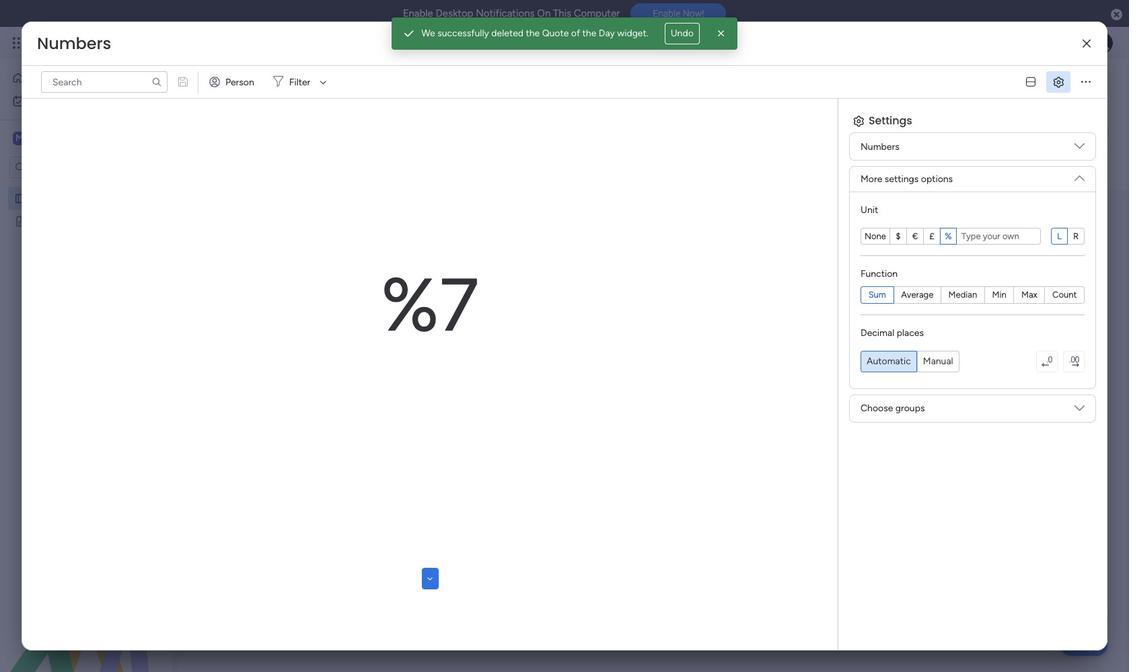 Task type: locate. For each thing, give the bounding box(es) containing it.
dapulse dropdown down arrow image
[[1075, 141, 1085, 156], [1075, 403, 1085, 419]]

automate
[[1028, 126, 1070, 137]]

kendall parks image
[[1091, 32, 1113, 54]]

enable up undo
[[653, 8, 681, 19]]

decimal
[[861, 327, 894, 339]]

enable now!
[[653, 8, 704, 19]]

work for my
[[46, 95, 67, 106]]

undo button
[[665, 23, 700, 44]]

1 horizontal spatial more
[[861, 174, 882, 185]]

first
[[241, 69, 280, 100], [47, 192, 64, 204]]

$
[[896, 231, 901, 241]]

decimal places
[[861, 327, 924, 339]]

1 vertical spatial dapulse dropdown down arrow image
[[1075, 403, 1085, 419]]

numbers
[[37, 32, 111, 55], [861, 141, 899, 152]]

0 vertical spatial more
[[632, 101, 654, 112]]

1 the from the left
[[526, 28, 540, 39]]

automate button
[[1003, 121, 1075, 143]]

workspace selection element
[[13, 131, 112, 148]]

alert
[[392, 17, 737, 50]]

enable for enable desktop notifications on this computer
[[403, 7, 433, 20]]

see more
[[614, 101, 654, 112]]

invite / 1
[[1040, 79, 1076, 90]]

more
[[632, 101, 654, 112], [861, 174, 882, 185]]

enable for enable now!
[[653, 8, 681, 19]]

None search field
[[41, 71, 168, 93]]

my down home
[[31, 95, 44, 106]]

dapulse x slim image
[[1083, 39, 1091, 49]]

first left filter
[[241, 69, 280, 100]]

undo
[[671, 28, 694, 39]]

alert containing we successfully deleted the quote of the day widget.
[[392, 17, 737, 50]]

places
[[897, 327, 924, 339]]

my inside option
[[31, 95, 44, 106]]

0 vertical spatial first
[[241, 69, 280, 100]]

option
[[0, 186, 172, 189]]

dapulse dropdown down arrow image for choose groups
[[1075, 403, 1085, 419]]

mar 30 main content
[[178, 58, 1129, 673]]

settings
[[885, 174, 919, 185]]

1 horizontal spatial the
[[582, 28, 596, 39]]

1 horizontal spatial first
[[241, 69, 280, 100]]

£
[[929, 231, 934, 241]]

group containing automatic
[[861, 351, 959, 372]]

dapulse close image
[[1111, 8, 1122, 22]]

public board image
[[14, 215, 27, 227]]

enable up we
[[403, 7, 433, 20]]

more left "settings"
[[861, 174, 882, 185]]

options
[[921, 174, 953, 185]]

0 horizontal spatial my first board
[[32, 192, 90, 204]]

person
[[225, 76, 254, 88]]

0 horizontal spatial the
[[526, 28, 540, 39]]

meeting notes
[[32, 215, 95, 227]]

0 horizontal spatial work
[[46, 95, 67, 106]]

the right of at the top right of the page
[[582, 28, 596, 39]]

my
[[205, 69, 235, 100], [31, 95, 44, 106], [32, 192, 45, 204]]

numbers down settings
[[861, 141, 899, 152]]

0 horizontal spatial first
[[47, 192, 64, 204]]

my work
[[31, 95, 67, 106]]

work right monday
[[109, 35, 133, 50]]

the
[[526, 28, 540, 39], [582, 28, 596, 39]]

home link
[[8, 67, 164, 89]]

1 vertical spatial work
[[46, 95, 67, 106]]

%7
[[381, 261, 479, 350]]

on
[[537, 7, 551, 20]]

notifications
[[476, 7, 535, 20]]

arrow down image
[[315, 74, 331, 90]]

desktop
[[436, 7, 473, 20]]

successfully
[[437, 28, 489, 39]]

0 vertical spatial work
[[109, 35, 133, 50]]

1 vertical spatial numbers
[[861, 141, 899, 152]]

more dots image
[[1081, 77, 1091, 87]]

0 vertical spatial dapulse dropdown down arrow image
[[1075, 141, 1085, 156]]

work inside option
[[46, 95, 67, 106]]

Type your own field
[[960, 231, 1037, 242]]

numbers up home option on the left
[[37, 32, 111, 55]]

r
[[1073, 231, 1079, 241]]

angle down image
[[427, 574, 433, 584]]

1 dapulse dropdown down arrow image from the top
[[1075, 141, 1085, 156]]

the left 'quote'
[[526, 28, 540, 39]]

enable
[[403, 7, 433, 20], [653, 8, 681, 19]]

deleted
[[491, 28, 523, 39]]

workspace
[[57, 132, 110, 145]]

we
[[421, 28, 435, 39]]

min
[[992, 290, 1006, 300]]

mar
[[373, 265, 389, 277]]

see more link
[[612, 100, 655, 114]]

choose groups
[[861, 403, 925, 414]]

board
[[285, 69, 349, 100], [66, 192, 90, 204]]

manual button
[[917, 351, 959, 372]]

v2 split view image
[[1026, 77, 1036, 87]]

day
[[599, 28, 615, 39]]

enable inside button
[[653, 8, 681, 19]]

0 horizontal spatial enable
[[403, 7, 433, 20]]

1 horizontal spatial enable
[[653, 8, 681, 19]]

more settings options
[[861, 174, 953, 185]]

0 horizontal spatial more
[[632, 101, 654, 112]]

my first board
[[205, 69, 349, 100], [32, 192, 90, 204]]

0 horizontal spatial board
[[66, 192, 90, 204]]

1 horizontal spatial board
[[285, 69, 349, 100]]

dapulse dropdown down arrow image for numbers
[[1075, 141, 1085, 156]]

1 horizontal spatial work
[[109, 35, 133, 50]]

more inside button
[[632, 101, 654, 112]]

0 vertical spatial board
[[285, 69, 349, 100]]

1 vertical spatial board
[[66, 192, 90, 204]]

main workspace
[[31, 132, 110, 145]]

more right see
[[632, 101, 654, 112]]

mar 30
[[373, 265, 403, 277]]

unit
[[861, 205, 878, 216]]

0 horizontal spatial numbers
[[37, 32, 111, 55]]

2 dapulse dropdown down arrow image from the top
[[1075, 403, 1085, 419]]

m
[[16, 133, 24, 144]]

work down home
[[46, 95, 67, 106]]

first up "meeting"
[[47, 192, 64, 204]]

enable now! button
[[631, 4, 726, 24]]

0 vertical spatial my first board
[[205, 69, 349, 100]]

meeting
[[32, 215, 66, 227]]

1 horizontal spatial numbers
[[861, 141, 899, 152]]

work
[[109, 35, 133, 50], [46, 95, 67, 106]]

my right public board image
[[32, 192, 45, 204]]

0 vertical spatial numbers
[[37, 32, 111, 55]]

group
[[861, 351, 959, 372]]

filter button
[[268, 71, 331, 93]]

list box
[[0, 184, 172, 414]]



Task type: describe. For each thing, give the bounding box(es) containing it.
count
[[1052, 290, 1077, 300]]

management
[[136, 35, 209, 50]]

select product image
[[12, 36, 26, 50]]

Filter dashboard by text search field
[[41, 71, 168, 93]]

automatic
[[867, 356, 911, 367]]

main
[[31, 132, 55, 145]]

1 vertical spatial my first board
[[32, 192, 90, 204]]

integrate
[[891, 126, 929, 137]]

1 vertical spatial more
[[861, 174, 882, 185]]

see
[[614, 101, 630, 112]]

choose
[[861, 403, 893, 414]]

integrate button
[[868, 118, 998, 146]]

public board image
[[14, 192, 27, 205]]

/
[[1066, 79, 1070, 90]]

average
[[901, 290, 933, 300]]

€
[[912, 231, 918, 241]]

groups
[[895, 403, 925, 414]]

dapulse dropdown down arrow image
[[1075, 168, 1085, 183]]

My first board field
[[201, 69, 352, 100]]

filter
[[289, 76, 310, 88]]

collapse board header image
[[1095, 126, 1105, 137]]

Numbers field
[[34, 32, 115, 55]]

1
[[1072, 79, 1076, 90]]

see more button
[[204, 100, 656, 116]]

home option
[[8, 67, 164, 89]]

lottie animation image
[[0, 537, 172, 673]]

of
[[571, 28, 580, 39]]

settings
[[869, 113, 912, 129]]

list box containing my first board
[[0, 184, 172, 414]]

close image
[[714, 27, 728, 40]]

median
[[948, 290, 977, 300]]

quote
[[542, 28, 569, 39]]

person button
[[204, 71, 262, 93]]

1 vertical spatial first
[[47, 192, 64, 204]]

home
[[30, 72, 55, 83]]

enable desktop notifications on this computer
[[403, 7, 620, 20]]

%
[[945, 231, 952, 241]]

we successfully deleted the quote of the day widget.
[[421, 28, 648, 39]]

max
[[1021, 290, 1037, 300]]

my right search image
[[205, 69, 235, 100]]

search image
[[151, 77, 162, 87]]

1 horizontal spatial my first board
[[205, 69, 349, 100]]

this
[[553, 7, 571, 20]]

automatic button
[[861, 351, 917, 372]]

lottie animation element
[[0, 537, 172, 673]]

notes
[[69, 215, 95, 227]]

sum
[[868, 290, 886, 300]]

board inside list box
[[66, 192, 90, 204]]

none
[[865, 231, 886, 242]]

now!
[[683, 8, 704, 19]]

help
[[1072, 639, 1096, 652]]

my work option
[[8, 90, 164, 112]]

l
[[1057, 231, 1062, 241]]

work for monday
[[109, 35, 133, 50]]

2 the from the left
[[582, 28, 596, 39]]

workspace image
[[13, 131, 26, 146]]

monday
[[60, 35, 106, 50]]

Search in workspace field
[[28, 160, 112, 175]]

function
[[861, 268, 898, 280]]

30
[[392, 265, 403, 277]]

my work link
[[8, 90, 164, 112]]

computer
[[574, 7, 620, 20]]

invite / 1 button
[[1015, 74, 1082, 96]]

monday work management
[[60, 35, 209, 50]]

widget.
[[617, 28, 648, 39]]

manual
[[923, 356, 953, 367]]

help button
[[1061, 634, 1108, 657]]

invite
[[1040, 79, 1064, 90]]



Task type: vqa. For each thing, say whether or not it's contained in the screenshot.
dapulse x slim icon
yes



